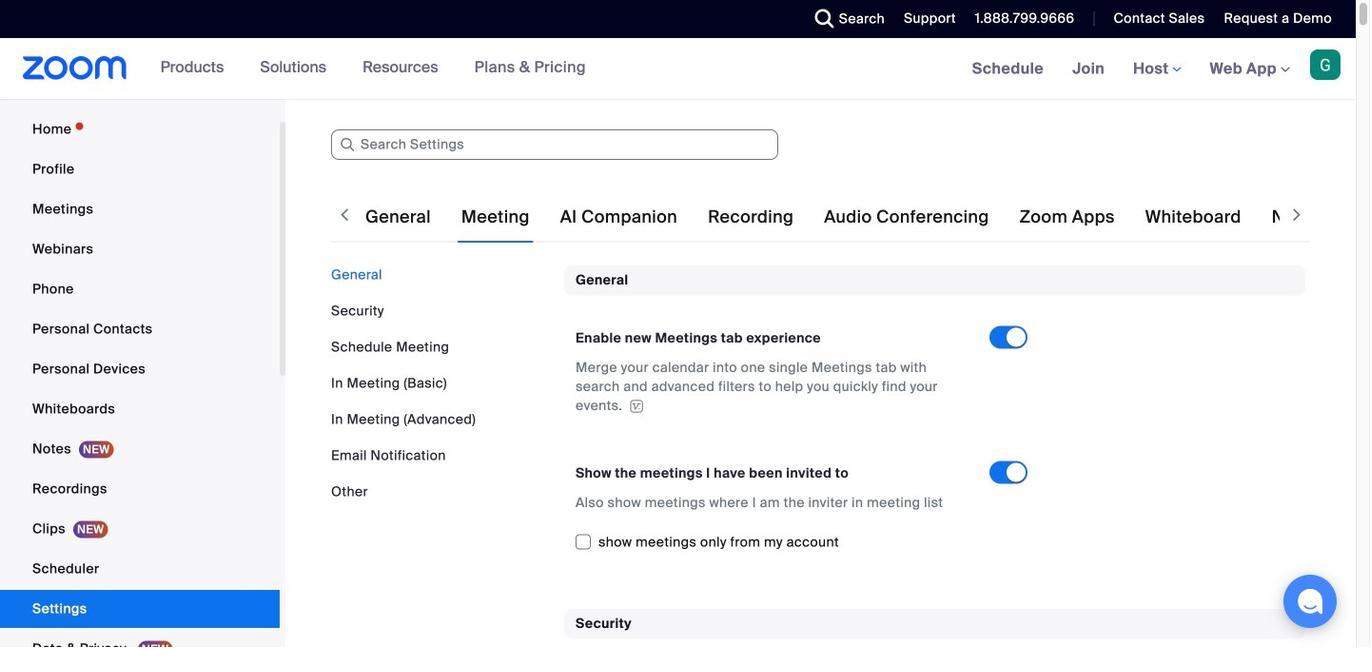 Task type: locate. For each thing, give the bounding box(es) containing it.
application
[[576, 358, 973, 415]]

scroll left image
[[335, 206, 354, 225]]

banner
[[0, 38, 1356, 100]]

menu bar
[[331, 266, 550, 502]]

tabs of my account settings page tab list
[[362, 190, 1371, 244]]

meetings navigation
[[958, 38, 1356, 100]]

zoom logo image
[[23, 56, 127, 80]]

scroll right image
[[1288, 206, 1307, 225]]

profile picture image
[[1311, 49, 1341, 80]]



Task type: describe. For each thing, give the bounding box(es) containing it.
personal menu menu
[[0, 110, 280, 647]]

Search Settings text field
[[331, 129, 779, 160]]

open chat image
[[1297, 588, 1324, 615]]

support version for enable new meetings tab experience image
[[627, 400, 646, 413]]

general element
[[564, 266, 1306, 579]]

product information navigation
[[146, 38, 601, 99]]

application inside general element
[[576, 358, 973, 415]]



Task type: vqa. For each thing, say whether or not it's contained in the screenshot.
"application" in GENERAL element
yes



